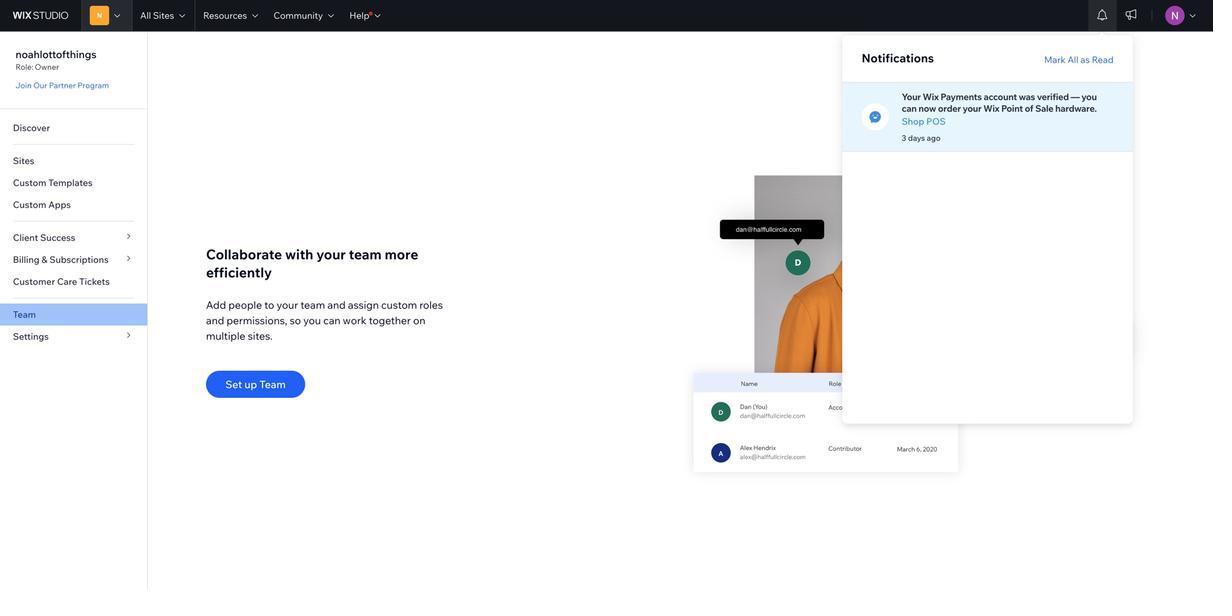 Task type: locate. For each thing, give the bounding box(es) containing it.
community
[[274, 10, 323, 21]]

you right so
[[303, 314, 321, 327]]

you
[[1082, 91, 1097, 102], [303, 314, 321, 327]]

0 horizontal spatial all
[[140, 10, 151, 21]]

custom apps link
[[0, 194, 147, 216]]

hardware.
[[1056, 103, 1097, 114]]

0 horizontal spatial and
[[206, 314, 224, 327]]

1 vertical spatial team
[[260, 378, 286, 391]]

client success
[[13, 232, 75, 243]]

permissions,
[[227, 314, 288, 327]]

join our partner program
[[16, 80, 109, 90]]

and up work at the bottom
[[328, 299, 346, 311]]

0 horizontal spatial can
[[323, 314, 341, 327]]

all left as
[[1068, 54, 1079, 65]]

1 vertical spatial sites
[[13, 155, 34, 166]]

0 vertical spatial team
[[13, 309, 36, 320]]

all sites
[[140, 10, 174, 21]]

can
[[902, 103, 917, 114], [323, 314, 341, 327]]

1 horizontal spatial you
[[1082, 91, 1097, 102]]

0 vertical spatial can
[[902, 103, 917, 114]]

wix
[[923, 91, 939, 102], [984, 103, 1000, 114]]

noahlottofthings
[[16, 48, 97, 61]]

2 custom from the top
[[13, 199, 46, 210]]

1 vertical spatial custom
[[13, 199, 46, 210]]

more
[[385, 246, 419, 263]]

0 vertical spatial wix
[[923, 91, 939, 102]]

team inside button
[[260, 378, 286, 391]]

discover
[[13, 122, 50, 133]]

&
[[42, 254, 47, 265]]

sidebar element
[[0, 31, 148, 589]]

0 horizontal spatial team
[[13, 309, 36, 320]]

can down your at the top of the page
[[902, 103, 917, 114]]

custom apps
[[13, 199, 71, 210]]

order
[[938, 103, 961, 114]]

collaborate with your team more efficiently
[[206, 246, 419, 281]]

all right 'n' button
[[140, 10, 151, 21]]

with
[[285, 246, 314, 263]]

1 horizontal spatial can
[[902, 103, 917, 114]]

1 vertical spatial your
[[317, 246, 346, 263]]

sites
[[153, 10, 174, 21], [13, 155, 34, 166]]

now
[[919, 103, 936, 114]]

join
[[16, 80, 32, 90]]

1 vertical spatial all
[[1068, 54, 1079, 65]]

wix down account
[[984, 103, 1000, 114]]

was
[[1019, 91, 1036, 102]]

set up team button
[[206, 371, 305, 398]]

your inside add people to your team and assign custom roles and permissions, so you can work together on multiple sites.
[[277, 299, 298, 311]]

custom up custom apps
[[13, 177, 46, 188]]

1 vertical spatial can
[[323, 314, 341, 327]]

2 horizontal spatial your
[[963, 103, 982, 114]]

role:
[[16, 62, 34, 72]]

1 horizontal spatial all
[[1068, 54, 1079, 65]]

1 vertical spatial team
[[301, 299, 325, 311]]

days
[[908, 133, 925, 143]]

1 horizontal spatial team
[[260, 378, 286, 391]]

0 horizontal spatial team
[[301, 299, 325, 311]]

1 vertical spatial and
[[206, 314, 224, 327]]

0 vertical spatial your
[[963, 103, 982, 114]]

—
[[1071, 91, 1080, 102]]

settings
[[13, 331, 49, 342]]

your down payments
[[963, 103, 982, 114]]

notifications
[[862, 51, 934, 65]]

resources
[[203, 10, 247, 21]]

wix up "now" at the right top of the page
[[923, 91, 939, 102]]

sites.
[[248, 330, 273, 342]]

collaborate
[[206, 246, 282, 263]]

your wix payments account was verified — you can now order your wix point of sale hardware. shop pos 3 days ago
[[902, 91, 1097, 143]]

people
[[228, 299, 262, 311]]

0 vertical spatial and
[[328, 299, 346, 311]]

team inside collaborate with your team more efficiently
[[349, 246, 382, 263]]

your
[[963, 103, 982, 114], [317, 246, 346, 263], [277, 299, 298, 311]]

to
[[264, 299, 274, 311]]

custom for custom apps
[[13, 199, 46, 210]]

0 horizontal spatial sites
[[13, 155, 34, 166]]

your right with
[[317, 246, 346, 263]]

read
[[1092, 54, 1114, 65]]

team right up
[[260, 378, 286, 391]]

billing & subscriptions
[[13, 254, 109, 265]]

1 horizontal spatial team
[[349, 246, 382, 263]]

n
[[97, 11, 102, 19]]

and down 'add'
[[206, 314, 224, 327]]

1 custom from the top
[[13, 177, 46, 188]]

you inside add people to your team and assign custom roles and permissions, so you can work together on multiple sites.
[[303, 314, 321, 327]]

0 horizontal spatial wix
[[923, 91, 939, 102]]

your up so
[[277, 299, 298, 311]]

mark all as read
[[1045, 54, 1114, 65]]

ago
[[927, 133, 941, 143]]

billing & subscriptions button
[[0, 249, 147, 271]]

team up 'settings'
[[13, 309, 36, 320]]

custom left apps
[[13, 199, 46, 210]]

as
[[1081, 54, 1090, 65]]

0 vertical spatial custom
[[13, 177, 46, 188]]

of
[[1025, 103, 1034, 114]]

so
[[290, 314, 301, 327]]

sites link
[[0, 150, 147, 172]]

shop
[[902, 116, 925, 127]]

1 vertical spatial you
[[303, 314, 321, 327]]

team up so
[[301, 299, 325, 311]]

custom
[[13, 177, 46, 188], [13, 199, 46, 210]]

you right "—"
[[1082, 91, 1097, 102]]

and
[[328, 299, 346, 311], [206, 314, 224, 327]]

custom
[[381, 299, 417, 311]]

client
[[13, 232, 38, 243]]

pos
[[927, 116, 946, 127]]

can left work at the bottom
[[323, 314, 341, 327]]

sites down discover
[[13, 155, 34, 166]]

assign
[[348, 299, 379, 311]]

program
[[78, 80, 109, 90]]

0 vertical spatial you
[[1082, 91, 1097, 102]]

0 horizontal spatial you
[[303, 314, 321, 327]]

0 horizontal spatial your
[[277, 299, 298, 311]]

noahlottofthings role: owner
[[16, 48, 97, 72]]

custom for custom templates
[[13, 177, 46, 188]]

our
[[33, 80, 47, 90]]

1 horizontal spatial sites
[[153, 10, 174, 21]]

sites right 'n' button
[[153, 10, 174, 21]]

team link
[[0, 304, 147, 326]]

0 vertical spatial team
[[349, 246, 382, 263]]

team
[[349, 246, 382, 263], [301, 299, 325, 311]]

2 vertical spatial your
[[277, 299, 298, 311]]

team inside sidebar 'element'
[[13, 309, 36, 320]]

account
[[984, 91, 1017, 102]]

team left more on the top left of page
[[349, 246, 382, 263]]

0 vertical spatial all
[[140, 10, 151, 21]]

1 horizontal spatial wix
[[984, 103, 1000, 114]]

point
[[1002, 103, 1023, 114]]

tickets
[[79, 276, 110, 287]]

all
[[140, 10, 151, 21], [1068, 54, 1079, 65]]

1 horizontal spatial your
[[317, 246, 346, 263]]

sale
[[1036, 103, 1054, 114]]

team
[[13, 309, 36, 320], [260, 378, 286, 391]]



Task type: vqa. For each thing, say whether or not it's contained in the screenshot.
Retail
no



Task type: describe. For each thing, give the bounding box(es) containing it.
team inside add people to your team and assign custom roles and permissions, so you can work together on multiple sites.
[[301, 299, 325, 311]]

apps
[[48, 199, 71, 210]]

sites inside sidebar 'element'
[[13, 155, 34, 166]]

billing
[[13, 254, 40, 265]]

discover link
[[0, 117, 147, 139]]

owner
[[35, 62, 59, 72]]

you inside your wix payments account was verified — you can now order your wix point of sale hardware. shop pos 3 days ago
[[1082, 91, 1097, 102]]

3
[[902, 133, 907, 143]]

n button
[[81, 0, 132, 31]]

your
[[902, 91, 921, 102]]

your inside collaborate with your team more efficiently
[[317, 246, 346, 263]]

efficiently
[[206, 264, 272, 281]]

custom templates link
[[0, 172, 147, 194]]

on
[[413, 314, 426, 327]]

care
[[57, 276, 77, 287]]

help button
[[342, 0, 388, 31]]

partner
[[49, 80, 76, 90]]

customer
[[13, 276, 55, 287]]

multiple
[[206, 330, 246, 342]]

set
[[226, 378, 242, 391]]

settings button
[[0, 326, 147, 348]]

together
[[369, 314, 411, 327]]

custom templates
[[13, 177, 93, 188]]

roles
[[420, 299, 443, 311]]

customer care tickets
[[13, 276, 110, 287]]

customer care tickets link
[[0, 271, 147, 293]]

1 horizontal spatial and
[[328, 299, 346, 311]]

join our partner program button
[[16, 79, 109, 91]]

can inside add people to your team and assign custom roles and permissions, so you can work together on multiple sites.
[[323, 314, 341, 327]]

all inside button
[[1068, 54, 1079, 65]]

mark all as read button
[[1045, 54, 1114, 66]]

success
[[40, 232, 75, 243]]

up
[[245, 378, 257, 391]]

mark
[[1045, 54, 1066, 65]]

your inside your wix payments account was verified — you can now order your wix point of sale hardware. shop pos 3 days ago
[[963, 103, 982, 114]]

set up team
[[226, 378, 286, 391]]

add
[[206, 299, 226, 311]]

help
[[350, 10, 370, 21]]

subscriptions
[[50, 254, 109, 265]]

work
[[343, 314, 367, 327]]

verified
[[1037, 91, 1069, 102]]

add people to your team and assign custom roles and permissions, so you can work together on multiple sites.
[[206, 299, 443, 342]]

0 vertical spatial sites
[[153, 10, 174, 21]]

payments
[[941, 91, 982, 102]]

can inside your wix payments account was verified — you can now order your wix point of sale hardware. shop pos 3 days ago
[[902, 103, 917, 114]]

client success button
[[0, 227, 147, 249]]

1 vertical spatial wix
[[984, 103, 1000, 114]]

templates
[[48, 177, 93, 188]]



